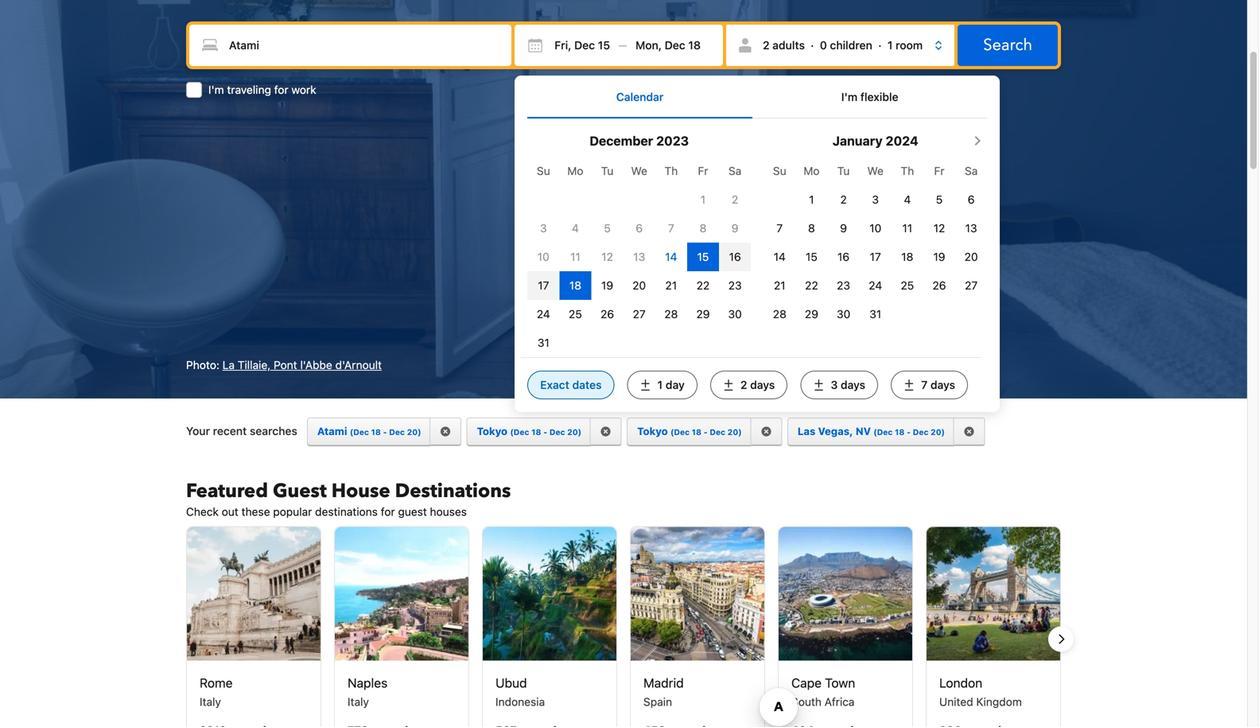 Task type: describe. For each thing, give the bounding box(es) containing it.
23 December 2023 checkbox
[[729, 279, 742, 292]]

tokyo for tokyo
 - remove this item from your recent searches icon
[[477, 425, 508, 437]]

dec inside las vegas, nv (dec 18 - dec 20)
[[913, 428, 929, 437]]

london section
[[926, 526, 1062, 727]]

12 for 12 'checkbox'
[[934, 222, 946, 235]]

15 December 2023 checkbox
[[698, 250, 709, 263]]

searches
[[250, 424, 298, 438]]

7 January 2024 checkbox
[[777, 222, 783, 235]]

28 for 28 checkbox
[[773, 308, 787, 321]]

16 January 2024 checkbox
[[838, 250, 850, 263]]

2 · from the left
[[879, 38, 882, 52]]

fr for january 2024
[[935, 164, 945, 178]]

13 for 13 checkbox
[[966, 222, 978, 235]]

madrid spain
[[644, 676, 684, 709]]

cape
[[792, 676, 822, 691]]

january 2024
[[833, 133, 919, 148]]

3 January 2024 checkbox
[[873, 193, 879, 206]]

9 for 9 january 2024 option
[[841, 222, 848, 235]]

20) for atami
 - remove this item from your recent searches icon
[[407, 428, 421, 437]]

destinations
[[395, 478, 511, 504]]

tokyo (dec 18 - dec 20) for tokyo
 - remove this item from your recent searches icon
[[477, 425, 582, 437]]

- for tokyo
 - remove this item from your recent searches image
[[704, 428, 708, 437]]

1 left "room"
[[888, 38, 893, 52]]

29 December 2023 checkbox
[[697, 308, 710, 321]]

guest
[[398, 505, 427, 518]]

children
[[830, 38, 873, 52]]

18 inside las vegas, nv (dec 18 - dec 20)
[[895, 428, 905, 437]]

for inside search box
[[274, 83, 289, 96]]

room
[[896, 38, 923, 52]]

ubud indonesia
[[496, 676, 545, 709]]

2 days
[[741, 379, 775, 392]]

featured guest house destinations check out these popular destinations for guest houses
[[186, 478, 511, 518]]

31 for 31 "checkbox"
[[538, 336, 550, 349]]

your recent searches
[[186, 424, 298, 438]]

15 for '15' checkbox
[[698, 250, 709, 263]]

22 for 22 checkbox
[[806, 279, 819, 292]]

none search field containing search
[[186, 21, 1062, 412]]

2 up 9 option
[[732, 193, 739, 206]]

14 for '14 january 2024' option
[[774, 250, 786, 263]]

11 December 2023 checkbox
[[571, 250, 581, 263]]

house
[[332, 478, 390, 504]]

ubud section
[[482, 526, 618, 727]]

featured guest house destinations region
[[174, 526, 1074, 727]]

d'arnoult
[[336, 358, 382, 372]]

Type your destination search field
[[189, 25, 512, 66]]

10 December 2023 checkbox
[[538, 250, 550, 263]]

11 for "11 december 2023" option
[[571, 250, 581, 263]]

search button
[[958, 25, 1059, 66]]

2 right day
[[741, 379, 748, 392]]

indonesia
[[496, 695, 545, 709]]

8 for 8 december 2023 checkbox
[[700, 222, 707, 235]]

25 January 2024 checkbox
[[901, 279, 915, 292]]

12 January 2024 checkbox
[[934, 222, 946, 235]]

traveling
[[227, 83, 271, 96]]

8 January 2024 checkbox
[[809, 222, 816, 235]]

28 January 2024 checkbox
[[773, 308, 787, 321]]

27 January 2024 checkbox
[[965, 279, 978, 292]]

calendar button
[[528, 75, 753, 118]]

2 up 9 january 2024 option
[[841, 193, 847, 206]]

tokyo
 - remove this item from your recent searches image
[[761, 426, 772, 437]]

6 December 2023 checkbox
[[636, 222, 643, 235]]

days for 3 days
[[841, 379, 866, 392]]

london united kingdom
[[940, 676, 1023, 709]]

5 for 5 december 2023 checkbox
[[604, 222, 611, 235]]

3 days
[[831, 379, 866, 392]]

28 December 2023 checkbox
[[665, 308, 678, 321]]

i'm traveling for work
[[209, 83, 316, 96]]

10 January 2024 checkbox
[[870, 222, 882, 235]]

days for 7 days
[[931, 379, 956, 392]]

30 December 2023 checkbox
[[729, 308, 742, 321]]

16 for 16 december 2023 checkbox on the right top
[[729, 250, 741, 263]]

24 December 2023 checkbox
[[537, 308, 551, 321]]

dates
[[573, 379, 602, 392]]

26 January 2024 checkbox
[[933, 279, 947, 292]]

28 for 28 december 2023 option on the right top of page
[[665, 308, 678, 321]]

20) for tokyo
 - remove this item from your recent searches icon
[[568, 428, 582, 437]]

14 December 2023 checkbox
[[666, 250, 678, 263]]

27 for 27 january 2024 checkbox
[[965, 279, 978, 292]]

1 day
[[658, 379, 685, 392]]

tokyo (dec 18 - dec 20) for tokyo
 - remove this item from your recent searches image
[[638, 425, 742, 437]]

out
[[222, 505, 239, 518]]

days for 2 days
[[751, 379, 775, 392]]

3 December 2023 checkbox
[[540, 222, 547, 235]]

houses
[[430, 505, 467, 518]]

19 December 2023 checkbox
[[602, 279, 614, 292]]

las vegas,&nbsp;nv
 - remove this item from your recent searches image
[[964, 426, 975, 437]]

fri, dec 15
[[555, 38, 610, 52]]

tokyo
 - remove this item from your recent searches image
[[601, 426, 612, 437]]

kingdom
[[977, 695, 1023, 709]]

dec left tokyo
 - remove this item from your recent searches image
[[710, 428, 726, 437]]

cape town south africa
[[792, 676, 856, 709]]

atami
[[317, 425, 347, 437]]

day
[[666, 379, 685, 392]]

- inside las vegas, nv (dec 18 - dec 20)
[[907, 428, 911, 437]]

14 for 14 december 2023 option
[[666, 250, 678, 263]]

21 for the 21 "checkbox"
[[774, 279, 786, 292]]

6 January 2024 checkbox
[[968, 193, 975, 206]]

rome italy
[[200, 676, 233, 709]]

9 December 2023 checkbox
[[732, 222, 739, 235]]

united
[[940, 695, 974, 709]]

19 January 2024 checkbox
[[934, 250, 946, 263]]

9 January 2024 checkbox
[[841, 222, 848, 235]]

25 December 2023 checkbox
[[569, 308, 582, 321]]

2023
[[657, 133, 689, 148]]

22 for 22 checkbox in the top of the page
[[697, 279, 710, 292]]

atami (dec 18 - dec 20)
[[317, 425, 421, 437]]

tokyo for tokyo
 - remove this item from your recent searches image
[[638, 425, 668, 437]]

dec down "exact"
[[550, 428, 565, 437]]

la tillaie, pont l'abbe d'arnoult link
[[223, 358, 382, 372]]

spain
[[644, 695, 673, 709]]

naples image
[[335, 527, 469, 661]]

we for december
[[631, 164, 648, 178]]

rome image
[[187, 527, 321, 661]]

15 January 2024 checkbox
[[806, 250, 818, 263]]

15 for 15 "option"
[[806, 250, 818, 263]]

9 for 9 option
[[732, 222, 739, 235]]

madrid
[[644, 676, 684, 691]]

7 days
[[922, 379, 956, 392]]

th for 2023
[[665, 164, 678, 178]]

21 January 2024 checkbox
[[774, 279, 786, 292]]

- for atami
 - remove this item from your recent searches icon
[[383, 428, 387, 437]]

13 December 2023 checkbox
[[634, 250, 646, 263]]

20 December 2023 checkbox
[[633, 279, 646, 292]]

su for december 2023
[[537, 164, 550, 178]]

th for 2024
[[901, 164, 915, 178]]

next image
[[1052, 630, 1071, 649]]

7 for 7 january 2024 checkbox
[[777, 222, 783, 235]]

14 January 2024 checkbox
[[774, 250, 786, 263]]

22 January 2024 checkbox
[[806, 279, 819, 292]]

7 December 2023 checkbox
[[668, 222, 675, 235]]

4 December 2023 checkbox
[[572, 222, 579, 235]]

svg image for fri,
[[528, 37, 544, 53]]

8 for 8 option
[[809, 222, 816, 235]]

2 adults · 0 children · 1 room
[[763, 38, 923, 52]]

flexible
[[861, 90, 899, 104]]

2 horizontal spatial 7
[[922, 379, 928, 392]]

2 January 2024 checkbox
[[841, 193, 847, 206]]

january 2024 element for january
[[764, 157, 988, 329]]

tillaie,
[[238, 358, 271, 372]]

mon, dec 18
[[636, 38, 701, 52]]

24 for 24 december 2023 checkbox
[[537, 308, 551, 321]]

dec right fri, in the left of the page
[[575, 38, 595, 52]]

2 December 2023 checkbox
[[732, 193, 739, 206]]

naples
[[348, 676, 388, 691]]

for inside featured guest house destinations check out these popular destinations for guest houses
[[381, 505, 395, 518]]

7 for 7 december 2023 checkbox
[[668, 222, 675, 235]]

l'abbe
[[300, 358, 333, 372]]

january
[[833, 133, 883, 148]]

1 up 8 option
[[810, 193, 815, 206]]

london
[[940, 676, 983, 691]]

4 January 2024 checkbox
[[904, 193, 911, 206]]

5 for 5 january 2024 checkbox
[[937, 193, 943, 206]]

6 for the 6 checkbox
[[636, 222, 643, 235]]

(dec for tokyo
 - remove this item from your recent searches icon
[[510, 428, 530, 437]]

we for january
[[868, 164, 884, 178]]

recent
[[213, 424, 247, 438]]

20 January 2024 checkbox
[[965, 250, 979, 263]]



Task type: locate. For each thing, give the bounding box(es) containing it.
4 for '4' checkbox
[[904, 193, 911, 206]]

mo up 4 december 2023 option
[[568, 164, 584, 178]]

31 January 2024 checkbox
[[870, 308, 882, 321]]

25 down 18 january 2024 option
[[901, 279, 915, 292]]

0 horizontal spatial 19
[[602, 279, 614, 292]]

20) left atami
 - remove this item from your recent searches icon
[[407, 428, 421, 437]]

dec left atami
 - remove this item from your recent searches icon
[[389, 428, 405, 437]]

1 sa from the left
[[729, 164, 742, 178]]

2024
[[886, 133, 919, 148]]

29 down 22 checkbox
[[805, 308, 819, 321]]

16 December 2023 checkbox
[[729, 250, 741, 263]]

0 horizontal spatial 8
[[700, 222, 707, 235]]

th down 2023
[[665, 164, 678, 178]]

italy
[[200, 695, 221, 709], [348, 695, 369, 709]]

tu for january 2024
[[838, 164, 850, 178]]

tu down december
[[601, 164, 614, 178]]

12 down 5 january 2024 checkbox
[[934, 222, 946, 235]]

0 horizontal spatial 23
[[729, 279, 742, 292]]

0 horizontal spatial 30
[[729, 308, 742, 321]]

26
[[933, 279, 947, 292], [601, 308, 614, 321]]

0 horizontal spatial sa
[[729, 164, 742, 178]]

madrid section
[[630, 526, 766, 727]]

1 mo from the left
[[568, 164, 584, 178]]

2 svg image from the left
[[636, 37, 652, 53]]

17 for 17 option
[[870, 250, 882, 263]]

dec inside atami (dec 18 - dec 20)
[[389, 428, 405, 437]]

ubud
[[496, 676, 527, 691]]

- left tokyo
 - remove this item from your recent searches image
[[704, 428, 708, 437]]

search
[[984, 34, 1033, 56]]

0 horizontal spatial th
[[665, 164, 678, 178]]

0 vertical spatial for
[[274, 83, 289, 96]]

atami
 - remove this item from your recent searches image
[[440, 426, 451, 437]]

0 vertical spatial 19
[[934, 250, 946, 263]]

th up '4' checkbox
[[901, 164, 915, 178]]

italy down rome
[[200, 695, 221, 709]]

2 horizontal spatial 15
[[806, 250, 818, 263]]

26 for '26' option
[[601, 308, 614, 321]]

0 horizontal spatial 22
[[697, 279, 710, 292]]

i'm
[[209, 83, 224, 96], [842, 90, 858, 104]]

madrid image
[[631, 527, 765, 661]]

None search field
[[186, 21, 1062, 412]]

london image
[[927, 527, 1061, 661]]

1 horizontal spatial 31
[[870, 308, 882, 321]]

20) left tokyo
 - remove this item from your recent searches icon
[[568, 428, 582, 437]]

22
[[697, 279, 710, 292], [806, 279, 819, 292]]

1 horizontal spatial 8
[[809, 222, 816, 235]]

0
[[820, 38, 828, 52]]

2 29 from the left
[[805, 308, 819, 321]]

we down the december 2023
[[631, 164, 648, 178]]

(dec right atami
 - remove this item from your recent searches icon
[[510, 428, 530, 437]]

0 vertical spatial 6
[[968, 193, 975, 206]]

0 horizontal spatial 6
[[636, 222, 643, 235]]

3 up 10 january 2024 option
[[873, 193, 879, 206]]

fr
[[698, 164, 709, 178], [935, 164, 945, 178]]

11 down '4' checkbox
[[903, 222, 913, 235]]

dec
[[575, 38, 595, 52], [665, 38, 686, 52], [389, 428, 405, 437], [550, 428, 565, 437], [710, 428, 726, 437], [913, 428, 929, 437]]

2 - from the left
[[544, 428, 548, 437]]

1 8 from the left
[[700, 222, 707, 235]]

4 for 4 december 2023 option
[[572, 222, 579, 235]]

i'm flexible
[[842, 90, 899, 104]]

10 for 10 january 2024 option
[[870, 222, 882, 235]]

28 down the 21 "checkbox"
[[773, 308, 787, 321]]

1 horizontal spatial 20
[[965, 250, 979, 263]]

0 horizontal spatial 4
[[572, 222, 579, 235]]

2 (dec from the left
[[510, 428, 530, 437]]

1 - from the left
[[383, 428, 387, 437]]

1 horizontal spatial 22
[[806, 279, 819, 292]]

15 right fri, in the left of the page
[[598, 38, 610, 52]]

0 horizontal spatial 16
[[729, 250, 741, 263]]

1 28 from the left
[[665, 308, 678, 321]]

19 for 19 option
[[934, 250, 946, 263]]

18 inside atami (dec 18 - dec 20)
[[371, 428, 381, 437]]

4 (dec from the left
[[874, 428, 893, 437]]

1 horizontal spatial 16
[[838, 250, 850, 263]]

11 for 11 checkbox
[[903, 222, 913, 235]]

2 we from the left
[[868, 164, 884, 178]]

fr for december 2023
[[698, 164, 709, 178]]

2 22 from the left
[[806, 279, 819, 292]]

13
[[966, 222, 978, 235], [634, 250, 646, 263]]

12
[[934, 222, 946, 235], [602, 250, 614, 263]]

exact
[[541, 379, 570, 392]]

1 th from the left
[[665, 164, 678, 178]]

1 vertical spatial 4
[[572, 222, 579, 235]]

0 horizontal spatial tu
[[601, 164, 614, 178]]

20) inside atami (dec 18 - dec 20)
[[407, 428, 421, 437]]

5 December 2023 checkbox
[[604, 222, 611, 235]]

svg image
[[528, 37, 544, 53], [636, 37, 652, 53]]

20) left the 'las vegas,&nbsp;nv
 - remove this item from your recent searches' icon
[[931, 428, 946, 437]]

18 January 2024 checkbox
[[902, 250, 914, 263]]

2 vertical spatial 3
[[831, 379, 838, 392]]

21
[[666, 279, 677, 292], [774, 279, 786, 292]]

(dec down day
[[671, 428, 690, 437]]

17
[[870, 250, 882, 263], [538, 279, 549, 292]]

december 2023
[[590, 133, 689, 148]]

26 down 19 "checkbox"
[[601, 308, 614, 321]]

25 for the 25 december 2023 option on the left
[[569, 308, 582, 321]]

16 down 9 january 2024 option
[[838, 250, 850, 263]]

1 14 from the left
[[666, 250, 678, 263]]

3 (dec from the left
[[671, 428, 690, 437]]

rome
[[200, 676, 233, 691]]

24 January 2024 checkbox
[[869, 279, 883, 292]]

i'm for i'm traveling for work
[[209, 83, 224, 96]]

tokyo (dec 18 - dec 20) down "exact"
[[477, 425, 582, 437]]

22 December 2023 checkbox
[[697, 279, 710, 292]]

16 for 16 option
[[838, 250, 850, 263]]

1 fr from the left
[[698, 164, 709, 178]]

26 for the 26 january 2024 checkbox
[[933, 279, 947, 292]]

africa
[[825, 695, 855, 709]]

rome section
[[186, 526, 322, 727]]

ubud image
[[483, 527, 617, 661]]

2 january 2024 element from the left
[[764, 157, 988, 329]]

1 horizontal spatial 30
[[837, 308, 851, 321]]

25
[[901, 279, 915, 292], [569, 308, 582, 321]]

1 we from the left
[[631, 164, 648, 178]]

0 horizontal spatial 21
[[666, 279, 677, 292]]

1 horizontal spatial italy
[[348, 695, 369, 709]]

2 23 from the left
[[837, 279, 851, 292]]

10
[[870, 222, 882, 235], [538, 250, 550, 263]]

2 su from the left
[[773, 164, 787, 178]]

2 italy from the left
[[348, 695, 369, 709]]

mo
[[568, 164, 584, 178], [804, 164, 820, 178]]

1 horizontal spatial we
[[868, 164, 884, 178]]

18
[[669, 30, 678, 38], [689, 38, 701, 52], [902, 250, 914, 263], [570, 279, 582, 292], [371, 428, 381, 437], [532, 428, 542, 437], [692, 428, 702, 437], [895, 428, 905, 437]]

1 horizontal spatial tokyo (dec 18 - dec 20)
[[638, 425, 742, 437]]

2 left adults
[[763, 38, 770, 52]]

su up 3 option
[[537, 164, 550, 178]]

for left work
[[274, 83, 289, 96]]

23 January 2024 checkbox
[[837, 279, 851, 292]]

popular
[[273, 505, 312, 518]]

calendar
[[617, 90, 664, 104]]

2 th from the left
[[901, 164, 915, 178]]

7 up 14 december 2023 option
[[668, 222, 675, 235]]

1 vertical spatial 27
[[633, 308, 646, 321]]

1 horizontal spatial ·
[[879, 38, 882, 52]]

2 16 from the left
[[838, 250, 850, 263]]

27 for 27 checkbox
[[633, 308, 646, 321]]

13 down the 6 checkbox
[[634, 250, 646, 263]]

(dec for atami
 - remove this item from your recent searches icon
[[350, 428, 369, 437]]

2 30 from the left
[[837, 308, 851, 321]]

italy for rome
[[200, 695, 221, 709]]

12 down 5 december 2023 checkbox
[[602, 250, 614, 263]]

1 horizontal spatial 17
[[870, 250, 882, 263]]

5 up the 12 'option' at left top
[[604, 222, 611, 235]]

25 for 25 checkbox
[[901, 279, 915, 292]]

days
[[751, 379, 775, 392], [841, 379, 866, 392], [931, 379, 956, 392]]

2 tokyo (dec 18 - dec 20) from the left
[[638, 425, 742, 437]]

th
[[665, 164, 678, 178], [901, 164, 915, 178]]

1 23 from the left
[[729, 279, 742, 292]]

0 horizontal spatial we
[[631, 164, 648, 178]]

la
[[223, 358, 235, 372]]

18 December 2023 checkbox
[[570, 279, 582, 292]]

0 horizontal spatial 11
[[571, 250, 581, 263]]

(dec inside las vegas, nv (dec 18 - dec 20)
[[874, 428, 893, 437]]

1 vertical spatial 20
[[633, 279, 646, 292]]

29 for 29 option
[[805, 308, 819, 321]]

3 for 3 option
[[540, 222, 547, 235]]

21 up 28 checkbox
[[774, 279, 786, 292]]

0 horizontal spatial tokyo (dec 18 - dec 20)
[[477, 425, 582, 437]]

tab list containing calendar
[[528, 75, 988, 119]]

20 up 27 checkbox
[[633, 279, 646, 292]]

1 horizontal spatial 25
[[901, 279, 915, 292]]

dec left the 'las vegas,&nbsp;nv
 - remove this item from your recent searches' icon
[[913, 428, 929, 437]]

- inside atami (dec 18 - dec 20)
[[383, 428, 387, 437]]

27 down 20 january 2024 checkbox
[[965, 279, 978, 292]]

2 sa from the left
[[965, 164, 978, 178]]

1 December 2023 checkbox
[[701, 193, 706, 206]]

13 January 2024 checkbox
[[966, 222, 978, 235]]

16
[[729, 250, 741, 263], [838, 250, 850, 263]]

8 December 2023 checkbox
[[700, 222, 707, 235]]

work
[[292, 83, 316, 96]]

12 for the 12 'option' at left top
[[602, 250, 614, 263]]

21 for 21 december 2023 option
[[666, 279, 677, 292]]

0 vertical spatial 26
[[933, 279, 947, 292]]

30 for 30 january 2024 checkbox
[[837, 308, 851, 321]]

1 horizontal spatial 3
[[831, 379, 838, 392]]

we
[[631, 164, 648, 178], [868, 164, 884, 178]]

vegas, nv
[[819, 425, 871, 437]]

sa for december 2023
[[729, 164, 742, 178]]

1 January 2024 checkbox
[[810, 193, 815, 206]]

1 vertical spatial 31
[[538, 336, 550, 349]]

1 horizontal spatial 15
[[698, 250, 709, 263]]

tab list
[[528, 75, 988, 119]]

24 down 17 checkbox
[[537, 308, 551, 321]]

31 December 2023 checkbox
[[538, 336, 550, 349]]

26 December 2023 checkbox
[[601, 308, 614, 321]]

for left guest
[[381, 505, 395, 518]]

1 days from the left
[[751, 379, 775, 392]]

1 29 from the left
[[697, 308, 710, 321]]

featured
[[186, 478, 268, 504]]

fr up 1 december 2023 checkbox
[[698, 164, 709, 178]]

6 up 13 checkbox
[[968, 193, 975, 206]]

17 January 2024 checkbox
[[870, 250, 882, 263]]

3 up vegas, nv
[[831, 379, 838, 392]]

svg image left fri, in the left of the page
[[528, 37, 544, 53]]

fr up 5 january 2024 checkbox
[[935, 164, 945, 178]]

1 22 from the left
[[697, 279, 710, 292]]

0 horizontal spatial 25
[[569, 308, 582, 321]]

6 up the 13 option
[[636, 222, 643, 235]]

1 tokyo (dec 18 - dec 20) from the left
[[477, 425, 582, 437]]

3
[[873, 193, 879, 206], [540, 222, 547, 235], [831, 379, 838, 392]]

1 vertical spatial for
[[381, 505, 395, 518]]

pont
[[274, 358, 297, 372]]

1 vertical spatial 3
[[540, 222, 547, 235]]

dec right mon,
[[665, 38, 686, 52]]

svg image up calendar button at the top
[[636, 37, 652, 53]]

2 9 from the left
[[841, 222, 848, 235]]

6 for 6 january 2024 checkbox
[[968, 193, 975, 206]]

0 horizontal spatial tokyo
[[477, 425, 508, 437]]

0 horizontal spatial 28
[[665, 308, 678, 321]]

14 down 7 december 2023 checkbox
[[666, 250, 678, 263]]

fri,
[[555, 38, 572, 52]]

23 up "30 december 2023" checkbox
[[729, 279, 742, 292]]

0 vertical spatial 12
[[934, 222, 946, 235]]

0 horizontal spatial 10
[[538, 250, 550, 263]]

17 December 2023 checkbox
[[538, 279, 549, 292]]

20
[[965, 250, 979, 263], [633, 279, 646, 292]]

i'm left traveling
[[209, 83, 224, 96]]

2 21 from the left
[[774, 279, 786, 292]]

cape town section
[[778, 526, 914, 727]]

- for tokyo
 - remove this item from your recent searches icon
[[544, 428, 548, 437]]

photo: la tillaie, pont l'abbe d'arnoult
[[186, 358, 382, 372]]

mon,
[[636, 38, 662, 52]]

12 December 2023 checkbox
[[602, 250, 614, 263]]

0 horizontal spatial for
[[274, 83, 289, 96]]

1 vertical spatial 10
[[538, 250, 550, 263]]

2 tokyo from the left
[[638, 425, 668, 437]]

0 vertical spatial 24
[[869, 279, 883, 292]]

0 horizontal spatial 14
[[666, 250, 678, 263]]

1 horizontal spatial 19
[[934, 250, 946, 263]]

1 horizontal spatial 6
[[968, 193, 975, 206]]

24 up 31 checkbox
[[869, 279, 883, 292]]

las vegas, nv (dec 18 - dec 20)
[[798, 425, 946, 437]]

13 for the 13 option
[[634, 250, 646, 263]]

italy for naples
[[348, 695, 369, 709]]

check
[[186, 505, 219, 518]]

1 horizontal spatial 24
[[869, 279, 883, 292]]

south
[[792, 695, 822, 709]]

1 tu from the left
[[601, 164, 614, 178]]

1 horizontal spatial 13
[[966, 222, 978, 235]]

2 days from the left
[[841, 379, 866, 392]]

4 20) from the left
[[931, 428, 946, 437]]

0 horizontal spatial su
[[537, 164, 550, 178]]

1 horizontal spatial 27
[[965, 279, 978, 292]]

january 2024 element
[[528, 157, 751, 357], [764, 157, 988, 329]]

svg image for mon,
[[636, 37, 652, 53]]

tokyo (dec 18 - dec 20)
[[477, 425, 582, 437], [638, 425, 742, 437]]

2 horizontal spatial days
[[931, 379, 956, 392]]

las
[[798, 425, 816, 437]]

mo for january
[[804, 164, 820, 178]]

2 28 from the left
[[773, 308, 787, 321]]

(dec
[[350, 428, 369, 437], [510, 428, 530, 437], [671, 428, 690, 437], [874, 428, 893, 437]]

these
[[242, 505, 270, 518]]

1 horizontal spatial svg image
[[636, 37, 652, 53]]

su for january 2024
[[773, 164, 787, 178]]

we up 3 january 2024 checkbox
[[868, 164, 884, 178]]

2 tu from the left
[[838, 164, 850, 178]]

17 up 24 december 2023 checkbox
[[538, 279, 549, 292]]

tokyo right atami
 - remove this item from your recent searches icon
[[477, 425, 508, 437]]

11 January 2024 checkbox
[[903, 222, 913, 235]]

1 vertical spatial 6
[[636, 222, 643, 235]]

1 16 from the left
[[729, 250, 741, 263]]

9 up 16 december 2023 checkbox on the right top
[[732, 222, 739, 235]]

3 days from the left
[[931, 379, 956, 392]]

adults
[[773, 38, 805, 52]]

italy inside the rome italy
[[200, 695, 221, 709]]

2 14 from the left
[[774, 250, 786, 263]]

16 down 9 option
[[729, 250, 741, 263]]

(dec inside atami (dec 18 - dec 20)
[[350, 428, 369, 437]]

22 down '15' checkbox
[[697, 279, 710, 292]]

5
[[937, 193, 943, 206], [604, 222, 611, 235]]

1 21 from the left
[[666, 279, 677, 292]]

· left 0
[[811, 38, 815, 52]]

27
[[965, 279, 978, 292], [633, 308, 646, 321]]

exact dates
[[541, 379, 602, 392]]

6
[[968, 193, 975, 206], [636, 222, 643, 235]]

cape town image
[[779, 527, 913, 661]]

sa up 2 december 2023 checkbox
[[729, 164, 742, 178]]

1 horizontal spatial su
[[773, 164, 787, 178]]

7 up las vegas, nv (dec 18 - dec 20) at the bottom right
[[922, 379, 928, 392]]

1 horizontal spatial i'm
[[842, 90, 858, 104]]

0 horizontal spatial 7
[[668, 222, 675, 235]]

1 horizontal spatial 7
[[777, 222, 783, 235]]

10 up 17 option
[[870, 222, 882, 235]]

- right 'atami'
[[383, 428, 387, 437]]

(dec right vegas, nv
[[874, 428, 893, 437]]

tokyo right tokyo
 - remove this item from your recent searches icon
[[638, 425, 668, 437]]

23 down 16 option
[[837, 279, 851, 292]]

destinations
[[315, 505, 378, 518]]

0 vertical spatial 13
[[966, 222, 978, 235]]

15 up 22 checkbox in the top of the page
[[698, 250, 709, 263]]

0 vertical spatial 27
[[965, 279, 978, 292]]

20 up 27 january 2024 checkbox
[[965, 250, 979, 263]]

(dec right 'atami'
[[350, 428, 369, 437]]

1 horizontal spatial 12
[[934, 222, 946, 235]]

29 January 2024 checkbox
[[805, 308, 819, 321]]

1 horizontal spatial 9
[[841, 222, 848, 235]]

17 for 17 checkbox
[[538, 279, 549, 292]]

3 for 3 january 2024 checkbox
[[873, 193, 879, 206]]

9 up 16 option
[[841, 222, 848, 235]]

31 down 24 option
[[870, 308, 882, 321]]

20) inside las vegas, nv (dec 18 - dec 20)
[[931, 428, 946, 437]]

19 up the 26 january 2024 checkbox
[[934, 250, 946, 263]]

31 for 31 checkbox
[[870, 308, 882, 321]]

3 20) from the left
[[728, 428, 742, 437]]

29 for '29' checkbox
[[697, 308, 710, 321]]

31
[[870, 308, 882, 321], [538, 336, 550, 349]]

mo up the 1 january 2024 checkbox
[[804, 164, 820, 178]]

italy inside the naples italy
[[348, 695, 369, 709]]

1 tokyo from the left
[[477, 425, 508, 437]]

tu
[[601, 164, 614, 178], [838, 164, 850, 178]]

(dec for tokyo
 - remove this item from your recent searches image
[[671, 428, 690, 437]]

january 2024 element for december
[[528, 157, 751, 357]]

1 horizontal spatial for
[[381, 505, 395, 518]]

2 mo from the left
[[804, 164, 820, 178]]

24 for 24 option
[[869, 279, 883, 292]]

i'm for i'm flexible
[[842, 90, 858, 104]]

- left the 'las vegas,&nbsp;nv
 - remove this item from your recent searches' icon
[[907, 428, 911, 437]]

tu for december 2023
[[601, 164, 614, 178]]

7 up '14 january 2024' option
[[777, 222, 783, 235]]

0 horizontal spatial days
[[751, 379, 775, 392]]

2
[[763, 38, 770, 52], [732, 193, 739, 206], [841, 193, 847, 206], [741, 379, 748, 392]]

1 30 from the left
[[729, 308, 742, 321]]

28
[[665, 308, 678, 321], [773, 308, 787, 321]]

30
[[729, 308, 742, 321], [837, 308, 851, 321]]

0 horizontal spatial svg image
[[528, 37, 544, 53]]

tu up "2" "option"
[[838, 164, 850, 178]]

20 for 20 january 2024 checkbox
[[965, 250, 979, 263]]

0 horizontal spatial january 2024 element
[[528, 157, 751, 357]]

0 vertical spatial 20
[[965, 250, 979, 263]]

28 down 21 december 2023 option
[[665, 308, 678, 321]]

1 horizontal spatial 10
[[870, 222, 882, 235]]

30 January 2024 checkbox
[[837, 308, 851, 321]]

1 horizontal spatial tokyo
[[638, 425, 668, 437]]

13 up 20 january 2024 checkbox
[[966, 222, 978, 235]]

i'm inside button
[[842, 90, 858, 104]]

1 horizontal spatial 5
[[937, 193, 943, 206]]

19
[[934, 250, 946, 263], [602, 279, 614, 292]]

2 fr from the left
[[935, 164, 945, 178]]

1 horizontal spatial 28
[[773, 308, 787, 321]]

sa up 6 january 2024 checkbox
[[965, 164, 978, 178]]

i'm left flexible
[[842, 90, 858, 104]]

1 (dec from the left
[[350, 428, 369, 437]]

1 vertical spatial 5
[[604, 222, 611, 235]]

1 january 2024 element from the left
[[528, 157, 751, 357]]

11 up 18 checkbox
[[571, 250, 581, 263]]

20) left tokyo
 - remove this item from your recent searches image
[[728, 428, 742, 437]]

su up 7 january 2024 checkbox
[[773, 164, 787, 178]]

your
[[186, 424, 210, 438]]

1 horizontal spatial tu
[[838, 164, 850, 178]]

0 horizontal spatial 5
[[604, 222, 611, 235]]

3 up the 10 december 2023 option
[[540, 222, 547, 235]]

1 up 8 december 2023 checkbox
[[701, 193, 706, 206]]

20 for 20 december 2023 checkbox
[[633, 279, 646, 292]]

1 horizontal spatial fr
[[935, 164, 945, 178]]

1 · from the left
[[811, 38, 815, 52]]

1 vertical spatial 26
[[601, 308, 614, 321]]

1 9 from the left
[[732, 222, 739, 235]]

1 italy from the left
[[200, 695, 221, 709]]

1 left day
[[658, 379, 663, 392]]

sa for january 2024
[[965, 164, 978, 178]]

1 svg image from the left
[[528, 37, 544, 53]]

1 horizontal spatial 14
[[774, 250, 786, 263]]

1 vertical spatial 12
[[602, 250, 614, 263]]

4 up 11 checkbox
[[904, 193, 911, 206]]

9
[[732, 222, 739, 235], [841, 222, 848, 235]]

italy down naples
[[348, 695, 369, 709]]

21 up 28 december 2023 option on the right top of page
[[666, 279, 677, 292]]

naples italy
[[348, 676, 388, 709]]

tokyo
[[477, 425, 508, 437], [638, 425, 668, 437]]

0 horizontal spatial 15
[[598, 38, 610, 52]]

0 vertical spatial 31
[[870, 308, 882, 321]]

2 20) from the left
[[568, 428, 582, 437]]

2 8 from the left
[[809, 222, 816, 235]]

21 December 2023 checkbox
[[666, 279, 677, 292]]

1 20) from the left
[[407, 428, 421, 437]]

naples section
[[334, 526, 470, 727]]

0 vertical spatial 5
[[937, 193, 943, 206]]

5 up 12 'checkbox'
[[937, 193, 943, 206]]

1 horizontal spatial 29
[[805, 308, 819, 321]]

1 vertical spatial 17
[[538, 279, 549, 292]]

24
[[869, 279, 883, 292], [537, 308, 551, 321]]

3 - from the left
[[704, 428, 708, 437]]

0 vertical spatial 25
[[901, 279, 915, 292]]

0 vertical spatial 4
[[904, 193, 911, 206]]

10 for the 10 december 2023 option
[[538, 250, 550, 263]]

29 down 22 checkbox in the top of the page
[[697, 308, 710, 321]]

0 horizontal spatial 9
[[732, 222, 739, 235]]

8 down the 1 january 2024 checkbox
[[809, 222, 816, 235]]

december
[[590, 133, 654, 148]]

8
[[700, 222, 707, 235], [809, 222, 816, 235]]

4
[[904, 193, 911, 206], [572, 222, 579, 235]]

26 down 19 option
[[933, 279, 947, 292]]

0 horizontal spatial mo
[[568, 164, 584, 178]]

0 horizontal spatial 17
[[538, 279, 549, 292]]

tokyo (dec 18 - dec 20) down day
[[638, 425, 742, 437]]

27 December 2023 checkbox
[[633, 308, 646, 321]]

mo for december
[[568, 164, 584, 178]]

i'm flexible button
[[753, 75, 988, 118]]

19 for 19 "checkbox"
[[602, 279, 614, 292]]

· right children
[[879, 38, 882, 52]]

15 up 22 checkbox
[[806, 250, 818, 263]]

30 for "30 december 2023" checkbox
[[729, 308, 742, 321]]

1 horizontal spatial 26
[[933, 279, 947, 292]]

tab list inside search box
[[528, 75, 988, 119]]

town
[[825, 676, 856, 691]]

photo:
[[186, 358, 220, 372]]

sa
[[729, 164, 742, 178], [965, 164, 978, 178]]

1 su from the left
[[537, 164, 550, 178]]

- down "exact"
[[544, 428, 548, 437]]

1 vertical spatial 13
[[634, 250, 646, 263]]

0 horizontal spatial fr
[[698, 164, 709, 178]]

17 down 10 january 2024 option
[[870, 250, 882, 263]]

20) for tokyo
 - remove this item from your recent searches image
[[728, 428, 742, 437]]

5 January 2024 checkbox
[[937, 193, 943, 206]]

15
[[598, 38, 610, 52], [698, 250, 709, 263], [806, 250, 818, 263]]

0 horizontal spatial 26
[[601, 308, 614, 321]]

0 vertical spatial 17
[[870, 250, 882, 263]]

4 - from the left
[[907, 428, 911, 437]]

1 horizontal spatial january 2024 element
[[764, 157, 988, 329]]

guest
[[273, 478, 327, 504]]



Task type: vqa. For each thing, say whether or not it's contained in the screenshot.


